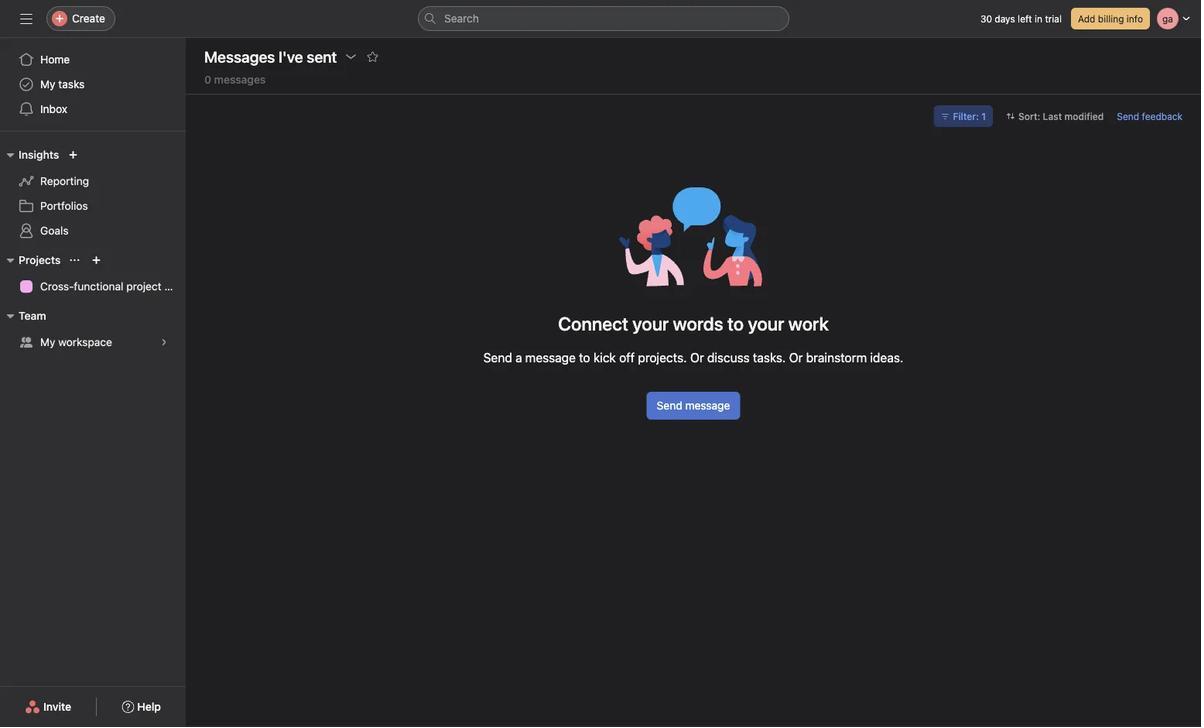 Task type: vqa. For each thing, say whether or not it's contained in the screenshot.
Billing
yes



Task type: locate. For each thing, give the bounding box(es) containing it.
2 horizontal spatial send
[[1118, 111, 1140, 122]]

filter:
[[954, 111, 980, 122]]

1 vertical spatial to
[[579, 350, 591, 365]]

send down projects.
[[657, 399, 683, 412]]

0 vertical spatial to
[[728, 313, 744, 335]]

last
[[1044, 111, 1063, 122]]

add
[[1079, 13, 1096, 24]]

my inside teams element
[[40, 336, 55, 349]]

kick
[[594, 350, 616, 365]]

or right tasks.
[[790, 350, 803, 365]]

info
[[1127, 13, 1144, 24]]

i've sent
[[279, 47, 337, 65]]

new image
[[68, 150, 78, 160]]

0 vertical spatial send
[[1118, 111, 1140, 122]]

insights
[[19, 148, 59, 161]]

home link
[[9, 47, 177, 72]]

message down the send a message to kick off projects. or discuss tasks. or brainstorm ideas.
[[686, 399, 731, 412]]

billing
[[1099, 13, 1125, 24]]

1 horizontal spatial message
[[686, 399, 731, 412]]

functional
[[74, 280, 124, 293]]

reporting
[[40, 175, 89, 187]]

send left feedback
[[1118, 111, 1140, 122]]

send feedback
[[1118, 111, 1183, 122]]

send left the a
[[484, 350, 513, 365]]

1 horizontal spatial or
[[790, 350, 803, 365]]

2 vertical spatial send
[[657, 399, 683, 412]]

my tasks link
[[9, 72, 177, 97]]

projects element
[[0, 246, 186, 302]]

my for my tasks
[[40, 78, 55, 91]]

0 horizontal spatial send
[[484, 350, 513, 365]]

search
[[445, 12, 479, 25]]

to left kick
[[579, 350, 591, 365]]

1 horizontal spatial send
[[657, 399, 683, 412]]

filter: 1
[[954, 111, 987, 122]]

projects.
[[638, 350, 687, 365]]

projects button
[[0, 251, 61, 270]]

send inside button
[[657, 399, 683, 412]]

hide sidebar image
[[20, 12, 33, 25]]

my
[[40, 78, 55, 91], [40, 336, 55, 349]]

1 vertical spatial send
[[484, 350, 513, 365]]

search list box
[[418, 6, 790, 31]]

my inside global element
[[40, 78, 55, 91]]

to
[[728, 313, 744, 335], [579, 350, 591, 365]]

0 messages
[[204, 73, 266, 86]]

or
[[691, 350, 704, 365], [790, 350, 803, 365]]

my for my workspace
[[40, 336, 55, 349]]

2 or from the left
[[790, 350, 803, 365]]

send
[[1118, 111, 1140, 122], [484, 350, 513, 365], [657, 399, 683, 412]]

team button
[[0, 307, 46, 325]]

sort:
[[1019, 111, 1041, 122]]

send message button
[[647, 392, 741, 420]]

message
[[526, 350, 576, 365], [686, 399, 731, 412]]

2 my from the top
[[40, 336, 55, 349]]

show options, current sort, top image
[[70, 256, 79, 265]]

messages
[[214, 73, 266, 86]]

0 vertical spatial my
[[40, 78, 55, 91]]

0 horizontal spatial message
[[526, 350, 576, 365]]

1 vertical spatial my
[[40, 336, 55, 349]]

connect
[[559, 313, 629, 335]]

to for kick
[[579, 350, 591, 365]]

send a message to kick off projects. or discuss tasks. or brainstorm ideas.
[[484, 350, 904, 365]]

1 horizontal spatial to
[[728, 313, 744, 335]]

add to starred image
[[367, 50, 379, 63]]

my down team
[[40, 336, 55, 349]]

discuss
[[708, 350, 750, 365]]

tasks.
[[753, 350, 786, 365]]

message right the a
[[526, 350, 576, 365]]

reporting link
[[9, 169, 177, 194]]

1 vertical spatial message
[[686, 399, 731, 412]]

team
[[19, 309, 46, 322]]

brainstorm
[[807, 350, 868, 365]]

my left tasks
[[40, 78, 55, 91]]

filter: 1 button
[[934, 105, 994, 127]]

or left the 'discuss'
[[691, 350, 704, 365]]

0 horizontal spatial to
[[579, 350, 591, 365]]

invite
[[43, 700, 71, 713]]

send for send message
[[657, 399, 683, 412]]

to up the 'discuss'
[[728, 313, 744, 335]]

0 horizontal spatial or
[[691, 350, 704, 365]]

1 my from the top
[[40, 78, 55, 91]]



Task type: describe. For each thing, give the bounding box(es) containing it.
cross-functional project plan link
[[9, 274, 186, 299]]

help
[[137, 700, 161, 713]]

days
[[995, 13, 1016, 24]]

a
[[516, 350, 522, 365]]

1 or from the left
[[691, 350, 704, 365]]

add billing info
[[1079, 13, 1144, 24]]

0
[[204, 73, 211, 86]]

modified
[[1065, 111, 1105, 122]]

portfolios
[[40, 199, 88, 212]]

global element
[[0, 38, 186, 131]]

ideas.
[[871, 350, 904, 365]]

search button
[[418, 6, 790, 31]]

sort: last modified
[[1019, 111, 1105, 122]]

add billing info button
[[1072, 8, 1151, 29]]

sort: last modified button
[[1000, 105, 1112, 127]]

projects
[[19, 254, 61, 266]]

in
[[1035, 13, 1043, 24]]

left
[[1018, 13, 1033, 24]]

cross-
[[40, 280, 74, 293]]

1
[[982, 111, 987, 122]]

project
[[126, 280, 162, 293]]

teams element
[[0, 302, 186, 358]]

my workspace
[[40, 336, 112, 349]]

send feedback link
[[1118, 109, 1183, 123]]

goals link
[[9, 218, 177, 243]]

send for send feedback
[[1118, 111, 1140, 122]]

tasks
[[58, 78, 85, 91]]

help button
[[112, 693, 171, 721]]

actions image
[[345, 50, 357, 63]]

trial
[[1046, 13, 1063, 24]]

off
[[620, 350, 635, 365]]

goals
[[40, 224, 69, 237]]

messages
[[204, 47, 275, 65]]

my workspace link
[[9, 330, 177, 355]]

your work
[[748, 313, 829, 335]]

30
[[981, 13, 993, 24]]

see details, my workspace image
[[160, 338, 169, 347]]

portfolios link
[[9, 194, 177, 218]]

inbox link
[[9, 97, 177, 122]]

invite button
[[15, 693, 81, 721]]

send for send a message to kick off projects. or discuss tasks. or brainstorm ideas.
[[484, 350, 513, 365]]

feedback
[[1143, 111, 1183, 122]]

30 days left in trial
[[981, 13, 1063, 24]]

0 messages button
[[204, 73, 266, 94]]

inbox
[[40, 103, 67, 115]]

plan
[[165, 280, 186, 293]]

my tasks
[[40, 78, 85, 91]]

create button
[[46, 6, 115, 31]]

send message
[[657, 399, 731, 412]]

words
[[673, 313, 724, 335]]

0 vertical spatial message
[[526, 350, 576, 365]]

connect your words to your work
[[559, 313, 829, 335]]

message inside button
[[686, 399, 731, 412]]

workspace
[[58, 336, 112, 349]]

new project or portfolio image
[[92, 256, 101, 265]]

your
[[633, 313, 669, 335]]

insights element
[[0, 141, 186, 246]]

home
[[40, 53, 70, 66]]

create
[[72, 12, 105, 25]]

cross-functional project plan
[[40, 280, 186, 293]]

insights button
[[0, 146, 59, 164]]

to for your work
[[728, 313, 744, 335]]

messages i've sent
[[204, 47, 337, 65]]



